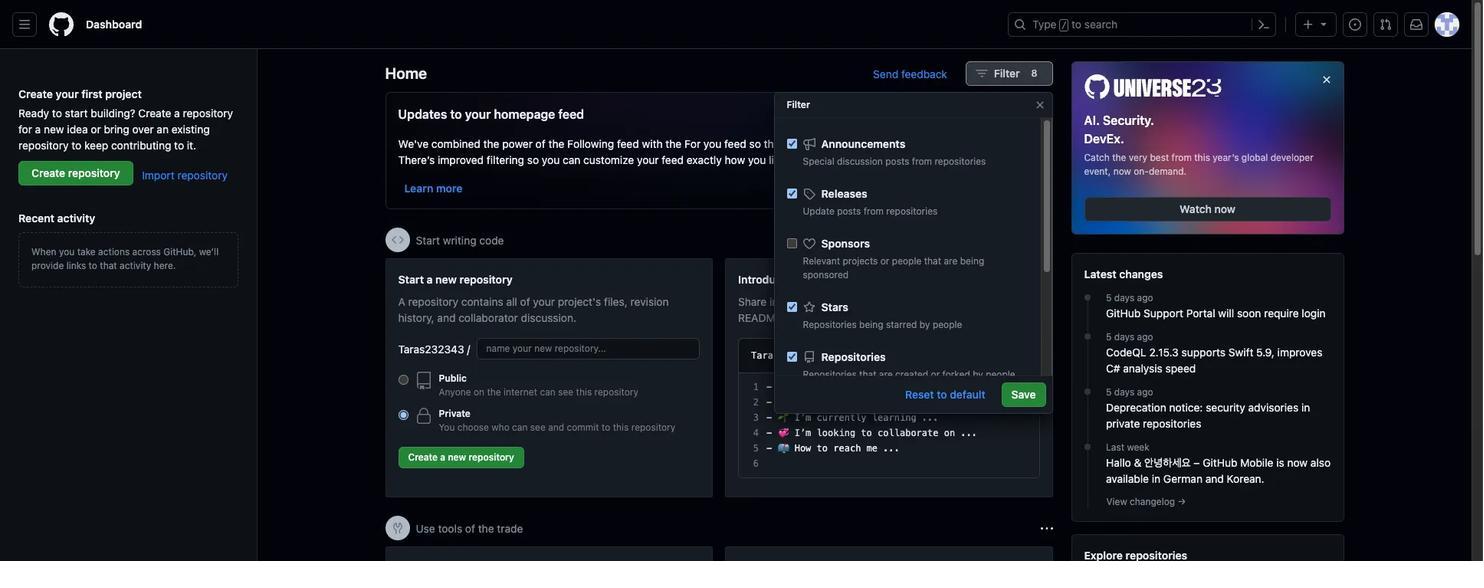 Task type: describe. For each thing, give the bounding box(es) containing it.
start for start a new repository
[[398, 273, 424, 286]]

create up an
[[138, 107, 171, 120]]

available
[[1106, 472, 1149, 485]]

1 vertical spatial readme
[[821, 350, 854, 361]]

create a new repository button
[[398, 447, 524, 469]]

sponsored
[[803, 269, 849, 281]]

share information about yourself by creating a profile readme, which appears at the top of your profile page.
[[738, 295, 1013, 324]]

5 for github support portal will soon require login
[[1106, 292, 1112, 303]]

triangle down image
[[1318, 18, 1330, 30]]

create a new repository
[[408, 452, 514, 463]]

watch
[[1180, 202, 1212, 215]]

0 vertical spatial posts
[[886, 156, 910, 167]]

send feedback
[[873, 67, 948, 80]]

in inside 5 days ago deprecation notice: security advisories in private repositories
[[1302, 401, 1311, 414]]

updates
[[398, 107, 447, 121]]

repository inside private you choose who can see and commit to this repository
[[632, 422, 676, 433]]

by inside the share information about yourself by creating a profile readme, which appears at the top of your profile page.
[[903, 295, 915, 308]]

default
[[950, 388, 986, 401]]

... down reset
[[922, 413, 939, 423]]

releases
[[822, 187, 868, 200]]

yourself inside the share information about yourself by creating a profile readme, which appears at the top of your profile page.
[[860, 295, 900, 308]]

feedback
[[902, 67, 948, 80]]

repository inside public anyone on the internet can see this repository
[[595, 386, 639, 398]]

create for create your first project ready to start building? create a repository for a new idea or bring over an existing repository to keep contributing to it.
[[18, 87, 53, 100]]

hi,
[[795, 382, 812, 393]]

repository down keep
[[68, 166, 120, 179]]

links
[[66, 260, 86, 271]]

readme,
[[738, 311, 785, 324]]

also
[[1311, 456, 1331, 469]]

feed up 'how'
[[725, 137, 747, 150]]

create a new repository element
[[398, 271, 700, 475]]

last
[[1106, 441, 1125, 453]]

code image
[[391, 234, 404, 246]]

1 vertical spatial repositories
[[887, 206, 938, 217]]

when
[[31, 246, 56, 258]]

public
[[439, 373, 467, 384]]

there's
[[398, 153, 435, 166]]

to right how
[[817, 443, 828, 454]]

see inside public anyone on the internet can see this repository
[[558, 386, 574, 398]]

2 vertical spatial or
[[931, 369, 940, 380]]

your inside a repository contains all of your project's files, revision history, and collaborator discussion.
[[533, 295, 555, 308]]

reset to default
[[906, 388, 986, 401]]

codeql
[[1106, 346, 1147, 359]]

dot fill image for github support portal will soon require login
[[1082, 291, 1094, 303]]

1 vertical spatial are
[[879, 369, 893, 380]]

to down idea
[[72, 139, 81, 152]]

search
[[1085, 18, 1118, 31]]

from inside ai. security. devex. catch the very best from this year's global developer event, now on-demand.
[[1172, 152, 1192, 163]]

repository up existing
[[183, 107, 233, 120]]

github inside last week hallo & 안녕하세요 – github mobile is now also available in german and korean.
[[1203, 456, 1238, 469]]

you left like
[[748, 153, 766, 166]]

tools
[[438, 522, 462, 535]]

german
[[1164, 472, 1203, 485]]

... down default
[[961, 428, 978, 439]]

2 horizontal spatial by
[[973, 369, 984, 380]]

to inside the when you take actions across github, we'll provide links to that activity here.
[[89, 260, 97, 271]]

you right filtering
[[542, 153, 560, 166]]

create repository link
[[18, 161, 133, 186]]

send
[[873, 67, 899, 80]]

🌱
[[778, 413, 789, 423]]

the left following in the left top of the page
[[549, 137, 565, 150]]

soon
[[1238, 306, 1262, 319]]

taras232343 for taras232343 / readme .md
[[751, 350, 812, 361]]

information
[[770, 295, 826, 308]]

heart image
[[803, 237, 815, 250]]

share
[[738, 295, 767, 308]]

1 vertical spatial profile
[[970, 295, 1001, 308]]

that inside the when you take actions across github, we'll provide links to that activity here.
[[100, 260, 117, 271]]

login
[[1302, 306, 1326, 319]]

this inside private you choose who can see and commit to this repository
[[613, 422, 629, 433]]

0 horizontal spatial so
[[527, 153, 539, 166]]

0 vertical spatial profile
[[869, 273, 903, 286]]

.md
[[854, 350, 871, 361]]

to left it.
[[174, 139, 184, 152]]

speed
[[1166, 362, 1196, 375]]

your inside the share information about yourself by creating a profile readme, which appears at the top of your profile page.
[[926, 311, 948, 324]]

the left the for
[[666, 137, 682, 150]]

1 horizontal spatial with
[[836, 273, 858, 286]]

menu containing announcements
[[775, 124, 1041, 543]]

homepage image
[[49, 12, 74, 37]]

best
[[1151, 152, 1170, 163]]

6
[[754, 459, 759, 469]]

5 for codeql 2.15.3 supports swift 5.9, improves c# analysis speed
[[1106, 331, 1112, 342]]

feed left 'exactly'
[[662, 153, 684, 166]]

and inside a repository contains all of your project's files, revision history, and collaborator discussion.
[[437, 311, 456, 324]]

github inside 5 days ago github support portal will soon require login
[[1106, 306, 1141, 319]]

week
[[1127, 441, 1150, 453]]

3 - from the top
[[767, 413, 772, 423]]

building?
[[91, 107, 135, 120]]

feed up customize
[[617, 137, 639, 150]]

universe23 image
[[1085, 74, 1222, 99]]

are inside relevant projects or people that are being sponsored
[[944, 255, 958, 267]]

collaborator
[[459, 311, 518, 324]]

star image
[[803, 301, 815, 313]]

to left start
[[52, 107, 62, 120]]

1
[[754, 382, 759, 393]]

advisories
[[1249, 401, 1299, 414]]

power
[[502, 137, 533, 150]]

new inside create a new repository button
[[448, 452, 466, 463]]

4 - from the top
[[767, 428, 772, 439]]

5 for deprecation notice: security advisories in private repositories
[[1106, 386, 1112, 398]]

dot fill image
[[1082, 441, 1094, 453]]

📫
[[778, 443, 789, 454]]

taras232343 for taras232343 /
[[398, 342, 464, 355]]

the inside public anyone on the internet can see this repository
[[487, 386, 501, 398]]

repository down it.
[[177, 168, 228, 181]]

korean.
[[1227, 472, 1265, 485]]

5 - from the top
[[767, 443, 772, 454]]

and inside we've combined the power of the following feed with the for you feed so there's one place to discover content on github. there's improved filtering so you can customize your feed exactly how you like it, and a shiny new visual design. ✨
[[801, 153, 819, 166]]

now inside ai. security. devex. catch the very best from this year's global developer event, now on-demand.
[[1114, 165, 1132, 177]]

days for deprecation
[[1115, 386, 1135, 398]]

or inside create your first project ready to start building? create a repository for a new idea or bring over an existing repository to keep contributing to it.
[[91, 123, 101, 136]]

filter image
[[976, 67, 988, 80]]

2.15.3
[[1150, 346, 1179, 359]]

introduce
[[738, 273, 788, 286]]

use tools of the trade
[[416, 522, 523, 535]]

the inside ai. security. devex. catch the very best from this year's global developer event, now on-demand.
[[1113, 152, 1127, 163]]

we've
[[398, 137, 429, 150]]

view
[[1107, 496, 1128, 507]]

0 horizontal spatial being
[[860, 319, 884, 330]]

special discussion posts from repositories
[[803, 156, 986, 167]]

your up combined
[[465, 107, 491, 121]]

private
[[1106, 417, 1140, 430]]

repositories inside 5 days ago deprecation notice: security advisories in private repositories
[[1143, 417, 1202, 430]]

global
[[1242, 152, 1269, 163]]

a up existing
[[174, 107, 180, 120]]

close image
[[1321, 74, 1333, 86]]

new down writing
[[436, 273, 457, 286]]

github support portal will soon require login link
[[1106, 305, 1332, 321]]

how
[[795, 443, 812, 454]]

you
[[439, 422, 455, 433]]

we'll
[[199, 246, 219, 258]]

a repository contains all of your project's files, revision history, and collaborator discussion.
[[398, 295, 669, 324]]

is
[[1277, 456, 1285, 469]]

for
[[685, 137, 701, 150]]

currently
[[817, 413, 867, 423]]

✨
[[953, 153, 967, 166]]

1 horizontal spatial from
[[912, 156, 932, 167]]

a up history,
[[427, 273, 433, 286]]

ago for github
[[1138, 292, 1154, 303]]

writing
[[443, 233, 477, 247]]

a inside create a new repository button
[[440, 452, 446, 463]]

1 vertical spatial now
[[1215, 202, 1236, 215]]

start for start writing code
[[416, 233, 440, 247]]

page.
[[985, 311, 1013, 324]]

watch now
[[1180, 202, 1236, 215]]

developer
[[1271, 152, 1314, 163]]

special
[[803, 156, 835, 167]]

👀
[[778, 397, 789, 408]]

you up 'exactly'
[[704, 137, 722, 150]]

trade
[[497, 522, 523, 535]]

repository down for
[[18, 139, 69, 152]]

Repository name text field
[[477, 338, 700, 360]]

taras232343 /
[[398, 342, 470, 355]]

filtering
[[487, 153, 525, 166]]

4
[[754, 428, 759, 439]]

reset to default button
[[896, 383, 996, 407]]

to inside we've combined the power of the following feed with the for you feed so there's one place to discover content on github. there's improved filtering so you can customize your feed exactly how you like it, and a shiny new visual design. ✨
[[852, 137, 862, 150]]

explore element
[[1072, 61, 1345, 561]]

which
[[788, 311, 817, 324]]

hallo & 안녕하세요 – github mobile is now also available in german and korean. link
[[1106, 454, 1332, 487]]

1 - 👋 hi, i'm @taras232343 2 - 👀 i'm interested in ... 3 - 🌱 i'm currently learning ... 4 - 💞️ i'm looking to collaborate on ... 5 - 📫 how to reach me ... 6
[[754, 382, 978, 469]]

support
[[1144, 306, 1184, 319]]

8
[[1032, 67, 1038, 79]]

i'm up how
[[795, 428, 812, 439]]

a inside we've combined the power of the following feed with the for you feed so there's one place to discover content on github. there's improved filtering so you can customize your feed exactly how you like it, and a shiny new visual design. ✨
[[822, 153, 828, 166]]

dashboard
[[86, 18, 142, 31]]

all
[[506, 295, 517, 308]]

on inside we've combined the power of the following feed with the for you feed so there's one place to discover content on github. there's improved filtering so you can customize your feed exactly how you like it, and a shiny new visual design. ✨
[[950, 137, 963, 150]]

/ for type / to search
[[1062, 20, 1067, 31]]

security
[[1206, 401, 1246, 414]]

💞️
[[778, 428, 789, 439]]

issue opened image
[[1350, 18, 1362, 31]]



Task type: vqa. For each thing, say whether or not it's contained in the screenshot.


Task type: locate. For each thing, give the bounding box(es) containing it.
event,
[[1085, 165, 1111, 177]]

lock image
[[414, 407, 433, 426]]

of inside we've combined the power of the following feed with the for you feed so there's one place to discover content on github. there's improved filtering so you can customize your feed exactly how you like it, and a shiny new visual design. ✨
[[536, 137, 546, 150]]

0 vertical spatial readme
[[905, 273, 950, 286]]

2 horizontal spatial or
[[931, 369, 940, 380]]

new inside we've combined the power of the following feed with the for you feed so there's one place to discover content on github. there's improved filtering so you can customize your feed exactly how you like it, and a shiny new visual design. ✨
[[860, 153, 880, 166]]

repository inside button
[[469, 452, 514, 463]]

repositories for repositories
[[803, 369, 857, 380]]

0 horizontal spatial from
[[864, 206, 884, 217]]

will
[[1219, 306, 1235, 319]]

in inside 1 - 👋 hi, i'm @taras232343 2 - 👀 i'm interested in ... 3 - 🌱 i'm currently learning ... 4 - 💞️ i'm looking to collaborate on ... 5 - 📫 how to reach me ... 6
[[878, 397, 889, 408]]

see up private you choose who can see and commit to this repository
[[558, 386, 574, 398]]

0 vertical spatial people
[[892, 255, 922, 267]]

0 horizontal spatial can
[[512, 422, 528, 433]]

0 horizontal spatial with
[[642, 137, 663, 150]]

0 horizontal spatial readme
[[821, 350, 854, 361]]

on down reset to default button
[[944, 428, 956, 439]]

3 dot fill image from the top
[[1082, 385, 1094, 398]]

None radio
[[398, 375, 408, 385]]

view changelog →
[[1107, 496, 1186, 507]]

1 horizontal spatial now
[[1215, 202, 1236, 215]]

of inside a repository contains all of your project's files, revision history, and collaborator discussion.
[[520, 295, 530, 308]]

by right the starred in the right of the page
[[920, 319, 931, 330]]

starred
[[886, 319, 917, 330]]

from up demand.
[[1172, 152, 1192, 163]]

3 days from the top
[[1115, 386, 1135, 398]]

close menu image
[[1034, 99, 1046, 111]]

and left commit
[[548, 422, 565, 433]]

0 horizontal spatial see
[[530, 422, 546, 433]]

1 horizontal spatial can
[[540, 386, 556, 398]]

0 horizontal spatial filter
[[787, 99, 810, 110]]

1 horizontal spatial yourself
[[860, 295, 900, 308]]

0 horizontal spatial or
[[91, 123, 101, 136]]

taras232343 / readme .md
[[751, 350, 871, 361]]

1 vertical spatial repositories
[[822, 350, 886, 363]]

1 days from the top
[[1115, 292, 1135, 303]]

1 horizontal spatial in
[[1152, 472, 1161, 485]]

or right projects
[[881, 255, 890, 267]]

5 inside 5 days ago deprecation notice: security advisories in private repositories
[[1106, 386, 1112, 398]]

your inside we've combined the power of the following feed with the for you feed so there's one place to discover content on github. there's improved filtering so you can customize your feed exactly how you like it, and a shiny new visual design. ✨
[[637, 153, 659, 166]]

2 dot fill image from the top
[[1082, 330, 1094, 342]]

days inside 5 days ago codeql 2.15.3 supports swift 5.9, improves c# analysis speed
[[1115, 331, 1135, 342]]

to right reset
[[937, 388, 947, 401]]

i'm
[[817, 382, 834, 393], [795, 397, 812, 408], [795, 413, 812, 423], [795, 428, 812, 439]]

1 vertical spatial filter
[[787, 99, 810, 110]]

...
[[895, 397, 911, 408], [922, 413, 939, 423], [961, 428, 978, 439], [884, 443, 900, 454]]

profile
[[869, 273, 903, 286], [970, 295, 1001, 308], [951, 311, 982, 324]]

we've combined the power of the following feed with the for you feed so there's one place to discover content on github. there's improved filtering so you can customize your feed exactly how you like it, and a shiny new visual design. ✨
[[398, 137, 1003, 166]]

to right commit
[[602, 422, 611, 433]]

ago for deprecation
[[1138, 386, 1154, 398]]

you inside the when you take actions across github, we'll provide links to that activity here.
[[59, 246, 75, 258]]

actions
[[98, 246, 130, 258]]

and inside last week hallo & 안녕하세요 – github mobile is now also available in german and korean.
[[1206, 472, 1224, 485]]

1 - from the top
[[767, 382, 772, 393]]

-
[[767, 382, 772, 393], [767, 397, 772, 408], [767, 413, 772, 423], [767, 428, 772, 439], [767, 443, 772, 454]]

very
[[1129, 152, 1148, 163]]

latest
[[1085, 267, 1117, 280]]

new down you
[[448, 452, 466, 463]]

the inside the share information about yourself by creating a profile readme, which appears at the top of your profile page.
[[875, 311, 891, 324]]

/ for taras232343 / readme .md
[[814, 350, 819, 361]]

a right creating
[[961, 295, 967, 308]]

1 ago from the top
[[1138, 292, 1154, 303]]

the left trade
[[478, 522, 494, 535]]

hallo
[[1106, 456, 1132, 469]]

create for create repository
[[31, 166, 65, 179]]

1 vertical spatial posts
[[837, 206, 861, 217]]

new inside create your first project ready to start building? create a repository for a new idea or bring over an existing repository to keep contributing to it.
[[44, 123, 64, 136]]

portal
[[1187, 306, 1216, 319]]

introduce yourself with a profile readme
[[738, 273, 950, 286]]

at
[[863, 311, 872, 324]]

5 inside 1 - 👋 hi, i'm @taras232343 2 - 👀 i'm interested in ... 3 - 🌱 i'm currently learning ... 4 - 💞️ i'm looking to collaborate on ... 5 - 📫 how to reach me ... 6
[[754, 443, 759, 454]]

2 vertical spatial this
[[613, 422, 629, 433]]

1 horizontal spatial people
[[933, 319, 963, 330]]

/ inside create a new repository element
[[467, 342, 470, 355]]

profile left "page."
[[951, 311, 982, 324]]

- right 1
[[767, 382, 772, 393]]

and left korean. at the bottom of page
[[1206, 472, 1224, 485]]

create down 'lock' icon
[[408, 452, 438, 463]]

why am i seeing this? image
[[1041, 523, 1053, 535]]

repository up commit
[[595, 386, 639, 398]]

can
[[563, 153, 581, 166], [540, 386, 556, 398], [512, 422, 528, 433]]

for
[[18, 123, 32, 136]]

2 - from the top
[[767, 397, 772, 408]]

can right who
[[512, 422, 528, 433]]

customize
[[584, 153, 634, 166]]

&
[[1134, 456, 1142, 469]]

profile up "page."
[[970, 295, 1001, 308]]

feed
[[558, 107, 584, 121], [617, 137, 639, 150], [725, 137, 747, 150], [662, 153, 684, 166]]

1 horizontal spatial readme
[[905, 273, 950, 286]]

5 inside 5 days ago codeql 2.15.3 supports swift 5.9, improves c# analysis speed
[[1106, 331, 1112, 342]]

dot fill image for deprecation notice: security advisories in private repositories
[[1082, 385, 1094, 398]]

2 horizontal spatial people
[[986, 369, 1016, 380]]

taras232343 inside introduce yourself with a profile readme element
[[751, 350, 812, 361]]

content
[[909, 137, 947, 150]]

provide
[[31, 260, 64, 271]]

of right tools
[[465, 522, 475, 535]]

filter
[[994, 67, 1020, 80], [787, 99, 810, 110]]

days for github
[[1115, 292, 1135, 303]]

from down content
[[912, 156, 932, 167]]

the right at
[[875, 311, 891, 324]]

to up discussion
[[852, 137, 862, 150]]

0 vertical spatial this
[[1195, 152, 1211, 163]]

2 vertical spatial can
[[512, 422, 528, 433]]

discover
[[865, 137, 907, 150]]

2 horizontal spatial can
[[563, 153, 581, 166]]

on right anyone
[[474, 386, 485, 398]]

1 vertical spatial days
[[1115, 331, 1135, 342]]

keep
[[84, 139, 108, 152]]

1 vertical spatial ago
[[1138, 331, 1154, 342]]

type
[[1033, 18, 1057, 31]]

create
[[18, 87, 53, 100], [138, 107, 171, 120], [31, 166, 65, 179], [408, 452, 438, 463]]

can right internet
[[540, 386, 556, 398]]

import repository
[[142, 168, 228, 181]]

over
[[132, 123, 154, 136]]

with inside we've combined the power of the following feed with the for you feed so there's one place to discover content on github. there's improved filtering so you can customize your feed exactly how you like it, and a shiny new visual design. ✨
[[642, 137, 663, 150]]

a right for
[[35, 123, 41, 136]]

... right me
[[884, 443, 900, 454]]

deprecation notice: security advisories in private repositories link
[[1106, 399, 1332, 431]]

create repository
[[31, 166, 120, 179]]

2 vertical spatial on
[[944, 428, 956, 439]]

0 vertical spatial github
[[1106, 306, 1141, 319]]

2 vertical spatial repositories
[[803, 369, 857, 380]]

1 horizontal spatial that
[[860, 369, 877, 380]]

demand.
[[1149, 165, 1187, 177]]

none radio inside create a new repository element
[[398, 410, 408, 420]]

1 horizontal spatial so
[[750, 137, 761, 150]]

of
[[536, 137, 546, 150], [520, 295, 530, 308], [913, 311, 923, 324], [465, 522, 475, 535]]

@taras232343
[[839, 382, 906, 393]]

activity up take
[[57, 212, 95, 225]]

a down projects
[[860, 273, 867, 286]]

can inside private you choose who can see and commit to this repository
[[512, 422, 528, 433]]

2 vertical spatial people
[[986, 369, 1016, 380]]

or inside relevant projects or people that are being sponsored
[[881, 255, 890, 267]]

this left the year's
[[1195, 152, 1211, 163]]

now right is
[[1288, 456, 1308, 469]]

this inside public anyone on the internet can see this repository
[[576, 386, 592, 398]]

2 ago from the top
[[1138, 331, 1154, 342]]

0 vertical spatial yourself
[[791, 273, 833, 286]]

homepage
[[494, 107, 555, 121]]

1 vertical spatial so
[[527, 153, 539, 166]]

taras232343
[[398, 342, 464, 355], [751, 350, 812, 361]]

0 horizontal spatial now
[[1114, 165, 1132, 177]]

0 horizontal spatial /
[[467, 342, 470, 355]]

private you choose who can see and commit to this repository
[[439, 408, 676, 433]]

None checkbox
[[787, 189, 797, 199], [787, 238, 797, 248], [787, 302, 797, 312], [787, 189, 797, 199], [787, 238, 797, 248], [787, 302, 797, 312]]

discussion
[[837, 156, 883, 167]]

visual
[[883, 153, 911, 166]]

new left idea
[[44, 123, 64, 136]]

1 vertical spatial by
[[920, 319, 931, 330]]

1 vertical spatial or
[[881, 255, 890, 267]]

1 horizontal spatial are
[[944, 255, 958, 267]]

0 vertical spatial repositories
[[803, 319, 857, 330]]

your up discussion.
[[533, 295, 555, 308]]

3 ago from the top
[[1138, 386, 1154, 398]]

now inside last week hallo & 안녕하세요 – github mobile is now also available in german and korean.
[[1288, 456, 1308, 469]]

the left internet
[[487, 386, 501, 398]]

5 days ago deprecation notice: security advisories in private repositories
[[1106, 386, 1311, 430]]

of right top at the bottom right of page
[[913, 311, 923, 324]]

dashboard link
[[80, 12, 148, 37]]

None radio
[[398, 410, 408, 420]]

create inside button
[[408, 452, 438, 463]]

about
[[829, 295, 858, 308]]

ago up deprecation
[[1138, 386, 1154, 398]]

repo image
[[414, 372, 433, 390]]

use
[[416, 522, 435, 535]]

in down @taras232343
[[878, 397, 889, 408]]

now left the on-
[[1114, 165, 1132, 177]]

the
[[484, 137, 500, 150], [549, 137, 565, 150], [666, 137, 682, 150], [1113, 152, 1127, 163], [875, 311, 891, 324], [487, 386, 501, 398], [478, 522, 494, 535]]

안녕하세요
[[1145, 456, 1191, 469]]

from
[[1172, 152, 1192, 163], [912, 156, 932, 167], [864, 206, 884, 217]]

github.
[[966, 137, 1003, 150]]

your inside create your first project ready to start building? create a repository for a new idea or bring over an existing repository to keep contributing to it.
[[56, 87, 79, 100]]

taras232343 inside create a new repository element
[[398, 342, 464, 355]]

repositories up @taras232343
[[822, 350, 886, 363]]

plus image
[[1303, 18, 1315, 31]]

the up filtering
[[484, 137, 500, 150]]

1 horizontal spatial by
[[920, 319, 931, 330]]

0 vertical spatial start
[[416, 233, 440, 247]]

/ down which
[[814, 350, 819, 361]]

taras232343 up 👋
[[751, 350, 812, 361]]

2 horizontal spatial from
[[1172, 152, 1192, 163]]

i'm down 'hi,'
[[795, 397, 812, 408]]

this up commit
[[576, 386, 592, 398]]

0 vertical spatial now
[[1114, 165, 1132, 177]]

to up combined
[[450, 107, 462, 121]]

1 vertical spatial see
[[530, 422, 546, 433]]

yourself down relevant
[[791, 273, 833, 286]]

repositories down notice:
[[1143, 417, 1202, 430]]

design.
[[914, 153, 950, 166]]

repositories
[[803, 319, 857, 330], [822, 350, 886, 363], [803, 369, 857, 380]]

1 horizontal spatial posts
[[886, 156, 910, 167]]

on inside 1 - 👋 hi, i'm @taras232343 2 - 👀 i'm interested in ... 3 - 🌱 i'm currently learning ... 4 - 💞️ i'm looking to collaborate on ... 5 - 📫 how to reach me ... 6
[[944, 428, 956, 439]]

i'm right 'hi,'
[[817, 382, 834, 393]]

start inside create a new repository element
[[398, 273, 424, 286]]

repositories for stars
[[803, 319, 857, 330]]

2 horizontal spatial /
[[1062, 20, 1067, 31]]

supports
[[1182, 346, 1226, 359]]

2 vertical spatial dot fill image
[[1082, 385, 1094, 398]]

0 vertical spatial repositories
[[935, 156, 986, 167]]

are up creating
[[944, 255, 958, 267]]

0 vertical spatial are
[[944, 255, 958, 267]]

github right –
[[1203, 456, 1238, 469]]

dot fill image
[[1082, 291, 1094, 303], [1082, 330, 1094, 342], [1082, 385, 1094, 398]]

5 days ago codeql 2.15.3 supports swift 5.9, improves c# analysis speed
[[1106, 331, 1323, 375]]

simplify your development workflow with a gui element
[[385, 547, 713, 561]]

you up the links in the top of the page
[[59, 246, 75, 258]]

0 horizontal spatial github
[[1106, 306, 1141, 319]]

your up start
[[56, 87, 79, 100]]

git pull request image
[[1380, 18, 1392, 31]]

0 vertical spatial by
[[903, 295, 915, 308]]

following
[[568, 137, 614, 150]]

1 horizontal spatial see
[[558, 386, 574, 398]]

→
[[1178, 496, 1186, 507]]

1 vertical spatial yourself
[[860, 295, 900, 308]]

5 down the c#
[[1106, 386, 1112, 398]]

profile down projects
[[869, 273, 903, 286]]

people
[[892, 255, 922, 267], [933, 319, 963, 330], [986, 369, 1016, 380]]

i'm right 🌱
[[795, 413, 812, 423]]

1 vertical spatial people
[[933, 319, 963, 330]]

0 vertical spatial can
[[563, 153, 581, 166]]

0 horizontal spatial are
[[879, 369, 893, 380]]

1 horizontal spatial this
[[613, 422, 629, 433]]

save
[[1012, 388, 1036, 401]]

being inside relevant projects or people that are being sponsored
[[961, 255, 985, 267]]

people right projects
[[892, 255, 922, 267]]

command palette image
[[1258, 18, 1271, 31]]

posts down discover
[[886, 156, 910, 167]]

days inside 5 days ago deprecation notice: security advisories in private repositories
[[1115, 386, 1135, 398]]

ago inside 5 days ago github support portal will soon require login
[[1138, 292, 1154, 303]]

ago up support
[[1138, 292, 1154, 303]]

None checkbox
[[787, 139, 797, 149], [787, 352, 797, 362], [787, 139, 797, 149], [787, 352, 797, 362]]

get ai-based coding suggestions element
[[725, 547, 1053, 561]]

0 vertical spatial or
[[91, 123, 101, 136]]

import
[[142, 168, 175, 181]]

repository up contains
[[460, 273, 513, 286]]

1 horizontal spatial being
[[961, 255, 985, 267]]

that down actions
[[100, 260, 117, 271]]

create up ready
[[18, 87, 53, 100]]

a
[[398, 295, 405, 308]]

devex.
[[1085, 132, 1125, 145]]

this inside ai. security. devex. catch the very best from this year's global developer event, now on-demand.
[[1195, 152, 1211, 163]]

None submit
[[978, 345, 1027, 367]]

created
[[896, 369, 929, 380]]

0 horizontal spatial yourself
[[791, 273, 833, 286]]

top
[[894, 311, 910, 324]]

activity inside the when you take actions across github, we'll provide links to that activity here.
[[120, 260, 151, 271]]

days down latest changes
[[1115, 292, 1135, 303]]

to up me
[[861, 428, 872, 439]]

megaphone image
[[803, 138, 815, 150]]

0 horizontal spatial this
[[576, 386, 592, 398]]

repo image
[[803, 351, 815, 363]]

1 horizontal spatial activity
[[120, 260, 151, 271]]

menu
[[775, 124, 1041, 543]]

updates to your homepage feed
[[398, 107, 584, 121]]

0 vertical spatial days
[[1115, 292, 1135, 303]]

/ inside type / to search
[[1062, 20, 1067, 31]]

me
[[867, 443, 878, 454]]

0 vertical spatial dot fill image
[[1082, 291, 1094, 303]]

x image
[[1028, 107, 1040, 120]]

notifications image
[[1411, 18, 1423, 31]]

in right advisories
[[1302, 401, 1311, 414]]

posts down releases
[[837, 206, 861, 217]]

place
[[822, 137, 849, 150]]

2 horizontal spatial that
[[924, 255, 942, 267]]

2 days from the top
[[1115, 331, 1135, 342]]

5 inside 5 days ago github support portal will soon require login
[[1106, 292, 1112, 303]]

to inside private you choose who can see and commit to this repository
[[602, 422, 611, 433]]

2 horizontal spatial now
[[1288, 456, 1308, 469]]

0 horizontal spatial by
[[903, 295, 915, 308]]

introduce yourself with a profile readme element
[[725, 258, 1053, 498]]

0 horizontal spatial posts
[[837, 206, 861, 217]]

days inside 5 days ago github support portal will soon require login
[[1115, 292, 1135, 303]]

create for create a new repository
[[408, 452, 438, 463]]

people inside relevant projects or people that are being sponsored
[[892, 255, 922, 267]]

/ down collaborator
[[467, 342, 470, 355]]

start right code icon at the top of the page
[[416, 233, 440, 247]]

1 horizontal spatial filter
[[994, 67, 1020, 80]]

discussion.
[[521, 311, 577, 324]]

5 down latest
[[1106, 292, 1112, 303]]

0 horizontal spatial that
[[100, 260, 117, 271]]

by
[[903, 295, 915, 308], [920, 319, 931, 330], [973, 369, 984, 380]]

ago up 2.15.3
[[1138, 331, 1154, 342]]

so left there's
[[750, 137, 761, 150]]

1 vertical spatial start
[[398, 273, 424, 286]]

and down one
[[801, 153, 819, 166]]

2 horizontal spatial in
[[1302, 401, 1311, 414]]

1 horizontal spatial or
[[881, 255, 890, 267]]

1 vertical spatial can
[[540, 386, 556, 398]]

- right '2' on the bottom of the page
[[767, 397, 772, 408]]

can inside public anyone on the internet can see this repository
[[540, 386, 556, 398]]

home
[[385, 64, 427, 82]]

shiny
[[831, 153, 857, 166]]

take
[[77, 246, 96, 258]]

to inside button
[[937, 388, 947, 401]]

are up @taras232343
[[879, 369, 893, 380]]

repository
[[183, 107, 233, 120], [18, 139, 69, 152], [68, 166, 120, 179], [177, 168, 228, 181], [460, 273, 513, 286], [408, 295, 459, 308], [595, 386, 639, 398], [632, 422, 676, 433], [469, 452, 514, 463]]

why am i seeing this? image
[[1041, 234, 1053, 247]]

0 horizontal spatial activity
[[57, 212, 95, 225]]

of right all
[[520, 295, 530, 308]]

of inside the share information about yourself by creating a profile readme, which appears at the top of your profile page.
[[913, 311, 923, 324]]

0 horizontal spatial people
[[892, 255, 922, 267]]

1 vertical spatial github
[[1203, 456, 1238, 469]]

repository inside a repository contains all of your project's files, revision history, and collaborator discussion.
[[408, 295, 459, 308]]

–
[[1194, 456, 1200, 469]]

by up top at the bottom right of page
[[903, 295, 915, 308]]

now right watch on the right
[[1215, 202, 1236, 215]]

a down you
[[440, 452, 446, 463]]

that inside relevant projects or people that are being sponsored
[[924, 255, 942, 267]]

tools image
[[391, 522, 404, 534]]

1 vertical spatial this
[[576, 386, 592, 398]]

/ inside introduce yourself with a profile readme element
[[814, 350, 819, 361]]

see inside private you choose who can see and commit to this repository
[[530, 422, 546, 433]]

0 vertical spatial being
[[961, 255, 985, 267]]

people down creating
[[933, 319, 963, 330]]

filter up megaphone image
[[787, 99, 810, 110]]

create up recent activity
[[31, 166, 65, 179]]

in inside last week hallo & 안녕하세요 – github mobile is now also available in german and korean.
[[1152, 472, 1161, 485]]

that up @taras232343
[[860, 369, 877, 380]]

on inside public anyone on the internet can see this repository
[[474, 386, 485, 398]]

project
[[105, 87, 142, 100]]

1 horizontal spatial taras232343
[[751, 350, 812, 361]]

of right the power
[[536, 137, 546, 150]]

type / to search
[[1033, 18, 1118, 31]]

none radio inside create a new repository element
[[398, 375, 408, 385]]

your right customize
[[637, 153, 659, 166]]

... up learning
[[895, 397, 911, 408]]

ago inside 5 days ago deprecation notice: security advisories in private repositories
[[1138, 386, 1154, 398]]

repositories down github.
[[935, 156, 986, 167]]

0 horizontal spatial in
[[878, 397, 889, 408]]

ago for codeql
[[1138, 331, 1154, 342]]

1 vertical spatial dot fill image
[[1082, 330, 1094, 342]]

improves
[[1278, 346, 1323, 359]]

1 dot fill image from the top
[[1082, 291, 1094, 303]]

1 horizontal spatial github
[[1203, 456, 1238, 469]]

1 vertical spatial on
[[474, 386, 485, 398]]

more
[[436, 182, 463, 195]]

tag image
[[803, 187, 815, 200]]

0 vertical spatial activity
[[57, 212, 95, 225]]

start
[[416, 233, 440, 247], [398, 273, 424, 286]]

send feedback link
[[873, 66, 948, 82]]

ago
[[1138, 292, 1154, 303], [1138, 331, 1154, 342], [1138, 386, 1154, 398]]

2 vertical spatial days
[[1115, 386, 1135, 398]]

2 vertical spatial profile
[[951, 311, 982, 324]]

a inside the share information about yourself by creating a profile readme, which appears at the top of your profile page.
[[961, 295, 967, 308]]

none submit inside introduce yourself with a profile readme element
[[978, 345, 1027, 367]]

feed up following in the left top of the page
[[558, 107, 584, 121]]

dot fill image for codeql 2.15.3 supports swift 5.9, improves c# analysis speed
[[1082, 330, 1094, 342]]

like
[[769, 153, 786, 166]]

0 horizontal spatial taras232343
[[398, 342, 464, 355]]

1 vertical spatial being
[[860, 319, 884, 330]]

when you take actions across github, we'll provide links to that activity here.
[[31, 246, 219, 271]]

can inside we've combined the power of the following feed with the for you feed so there's one place to discover content on github. there's improved filtering so you can customize your feed exactly how you like it, and a shiny new visual design. ✨
[[563, 153, 581, 166]]

days for codeql
[[1115, 331, 1135, 342]]

2 vertical spatial ago
[[1138, 386, 1154, 398]]

so
[[750, 137, 761, 150], [527, 153, 539, 166]]

create your first project ready to start building? create a repository for a new idea or bring over an existing repository to keep contributing to it.
[[18, 87, 233, 152]]

codeql 2.15.3 supports swift 5.9, improves c# analysis speed link
[[1106, 344, 1332, 376]]

ago inside 5 days ago codeql 2.15.3 supports swift 5.9, improves c# analysis speed
[[1138, 331, 1154, 342]]

to left "search"
[[1072, 18, 1082, 31]]

days up deprecation
[[1115, 386, 1135, 398]]

/ for taras232343 /
[[467, 342, 470, 355]]

and inside private you choose who can see and commit to this repository
[[548, 422, 565, 433]]

0 vertical spatial so
[[750, 137, 761, 150]]

2 vertical spatial now
[[1288, 456, 1308, 469]]



